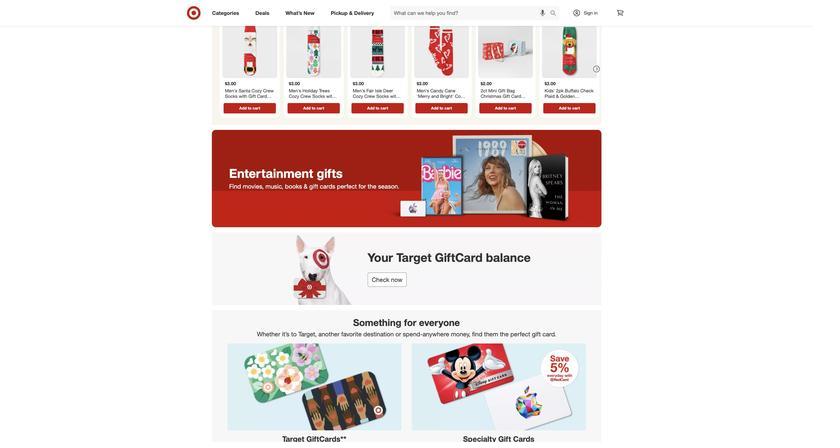 Task type: vqa. For each thing, say whether or not it's contained in the screenshot.
Add To Cart "button" for $2.00 link's TO
yes



Task type: describe. For each thing, give the bounding box(es) containing it.
the inside entertainment gifts find movies, music, books & gift cards perfect for the season.
[[368, 183, 376, 190]]

add for add to cart button corresponding to the men's fair isle deer cozy crew socks with gift card holder - wondershop™ white 6-12 "image"
[[367, 106, 374, 110]]

gift
[[248, 93, 256, 99]]

for inside carousel region
[[432, 4, 445, 15]]

holder
[[225, 99, 238, 105]]

to for add to cart button for 2ct mini gift bag christmas gift card holder penguin/snowflakes - wondershop™ image
[[503, 106, 507, 110]]

add for add to cart button associated with the kids' 2pk buffalo check plaid & golden retriever cozy crew socks with gift card holder - wondershop™ red/black image
[[559, 106, 566, 110]]

socks
[[225, 93, 237, 99]]

delivery
[[354, 10, 374, 16]]

handy
[[325, 4, 353, 15]]

2ct mini gift bag christmas gift card holder penguin/snowflakes - wondershop™ image
[[478, 23, 533, 78]]

card
[[373, 4, 394, 15]]

check now
[[372, 276, 402, 284]]

men's holiday trees cozy crew socks with gift card holder - wondershop™ white 6-12 image
[[286, 23, 341, 78]]

perfect inside something for everyone whether it's to target, another favorite destination or spend-anywhere money, find them the perfect gift card.
[[510, 331, 530, 338]]

for inside entertainment gifts find movies, music, books & gift cards perfect for the season.
[[359, 183, 366, 190]]

$3.00 link for add to cart button associated with men's holiday trees cozy crew socks with gift card holder - wondershop™ white 6-12 image
[[286, 23, 341, 102]]

add to cart button for the men's candy cane 'merry and bright' cozy crew socks with gift card holder - wondershop™ red/white 6-12 image
[[415, 103, 468, 113]]

carousel region
[[212, 0, 601, 130]]

What can we help you find? suggestions appear below search field
[[390, 6, 552, 20]]

giftcard
[[435, 251, 483, 265]]

search
[[547, 10, 563, 17]]

search button
[[547, 6, 563, 21]]

spend-
[[403, 331, 423, 338]]

something
[[353, 317, 401, 329]]

to for add to cart button corresponding to the men's fair isle deer cozy crew socks with gift card holder - wondershop™ white 6-12 "image"
[[376, 106, 379, 110]]

to for add to cart button associated with the kids' 2pk buffalo check plaid & golden retriever cozy crew socks with gift card holder - wondershop™ red/black image
[[567, 106, 571, 110]]

something for everyone whether it's to target, another favorite destination or spend-anywhere money, find them the perfect gift card.
[[257, 317, 556, 338]]

$3.00 link for add to cart button corresponding to the men's fair isle deer cozy crew socks with gift card holder - wondershop™ white 6-12 "image"
[[350, 23, 405, 102]]

cart for add to cart button associated with men's santa cozy crew socks with gift card holder - wondershop™ red/tan 6-12 image
[[252, 106, 260, 110]]

to for add to cart button associated with men's holiday trees cozy crew socks with gift card holder - wondershop™ white 6-12 image
[[312, 106, 315, 110]]

cart for add to cart button corresponding to the men's fair isle deer cozy crew socks with gift card holder - wondershop™ white 6-12 "image"
[[380, 106, 388, 110]]

kids' 2pk buffalo check plaid & golden retriever cozy crew socks with gift card holder - wondershop™ red/black image
[[542, 23, 597, 78]]

pickup
[[331, 10, 348, 16]]

men's candy cane 'merry and bright' cozy crew socks with gift card holder - wondershop™ red/white 6-12 image
[[414, 23, 469, 78]]

to for the men's candy cane 'merry and bright' cozy crew socks with gift card holder - wondershop™ red/white 6-12 image's add to cart button
[[439, 106, 443, 110]]

cart for add to cart button for 2ct mini gift bag christmas gift card holder penguin/snowflakes - wondershop™ image
[[508, 106, 516, 110]]

cart for add to cart button associated with the kids' 2pk buffalo check plaid & golden retriever cozy crew socks with gift card holder - wondershop™ red/black image
[[572, 106, 580, 110]]

target
[[396, 251, 432, 265]]

$3.00 inside $3.00 men's santa cozy crew socks with gift card holder - wondershop™ red/tan 6-12
[[225, 81, 236, 86]]

add for add to cart button associated with men's santa cozy crew socks with gift card holder - wondershop™ red/tan 6-12 image
[[239, 106, 247, 110]]

with
[[239, 93, 247, 99]]

books
[[285, 183, 302, 190]]

everyone inside something for everyone whether it's to target, another favorite destination or spend-anywhere money, find them the perfect gift card.
[[419, 317, 460, 329]]

$3.00 for men's holiday trees cozy crew socks with gift card holder - wondershop™ white 6-12 image
[[289, 81, 300, 86]]

add to cart button for the men's fair isle deer cozy crew socks with gift card holder - wondershop™ white 6-12 "image"
[[351, 103, 404, 113]]

men's fair isle deer cozy crew socks with gift card holder - wondershop™ white 6-12 image
[[350, 23, 405, 78]]

everyone inside carousel region
[[447, 4, 488, 15]]

men's santa cozy crew socks with gift card holder - wondershop™ red/tan 6-12 image
[[222, 23, 277, 78]]

holders
[[396, 4, 430, 15]]

& inside entertainment gifts find movies, music, books & gift cards perfect for the season.
[[304, 183, 308, 190]]

$2.00 link
[[478, 23, 533, 102]]

new
[[304, 10, 315, 16]]

pickup & delivery link
[[325, 6, 382, 20]]

gift inside something for everyone whether it's to target, another favorite destination or spend-anywhere money, find them the perfect gift card.
[[532, 331, 541, 338]]

categories
[[212, 10, 239, 16]]

to inside something for everyone whether it's to target, another favorite destination or spend-anywhere money, find them the perfect gift card.
[[291, 331, 297, 338]]

$2.00
[[481, 81, 492, 86]]

6-
[[243, 105, 247, 110]]

card
[[257, 93, 267, 99]]

your target giftcard balance
[[368, 251, 531, 265]]

add to cart button for men's santa cozy crew socks with gift card holder - wondershop™ red/tan 6-12 image
[[223, 103, 276, 113]]

entertainment gifts find movies, music, books & gift cards perfect for the season.
[[229, 166, 399, 190]]

wondershop™
[[243, 99, 271, 105]]



Task type: locate. For each thing, give the bounding box(es) containing it.
sign
[[584, 10, 593, 16]]

for left season.
[[359, 183, 366, 190]]

3 add to cart button from the left
[[351, 103, 404, 113]]

1 horizontal spatial &
[[349, 10, 353, 16]]

what's
[[286, 10, 302, 16]]

2 vertical spatial for
[[404, 317, 416, 329]]

find
[[229, 183, 241, 190]]

another
[[318, 331, 340, 338]]

2 horizontal spatial gift
[[532, 331, 541, 338]]

add to cart
[[239, 106, 260, 110], [303, 106, 324, 110], [367, 106, 388, 110], [431, 106, 452, 110], [495, 106, 516, 110], [559, 106, 580, 110]]

4 add to cart button from the left
[[415, 103, 468, 113]]

5 cart from the left
[[508, 106, 516, 110]]

1 $3.00 link from the left
[[286, 23, 341, 102]]

2 vertical spatial gift
[[532, 331, 541, 338]]

pickup & delivery
[[331, 10, 374, 16]]

1 horizontal spatial the
[[500, 331, 509, 338]]

$3.00
[[225, 81, 236, 86], [289, 81, 300, 86], [353, 81, 364, 86], [417, 81, 428, 86], [545, 81, 556, 86]]

5 $3.00 from the left
[[545, 81, 556, 86]]

movies,
[[243, 183, 264, 190]]

add to cart button for men's holiday trees cozy crew socks with gift card holder - wondershop™ white 6-12 image
[[287, 103, 340, 113]]

your
[[368, 251, 393, 265]]

12
[[247, 105, 252, 110]]

it's
[[282, 331, 289, 338]]

$3.00 link for the men's candy cane 'merry and bright' cozy crew socks with gift card holder - wondershop™ red/white 6-12 image's add to cart button
[[414, 23, 469, 102]]

2 $3.00 link from the left
[[350, 23, 405, 102]]

add to cart for add to cart button associated with men's santa cozy crew socks with gift card holder - wondershop™ red/tan 6-12 image
[[239, 106, 260, 110]]

0 vertical spatial &
[[349, 10, 353, 16]]

sign in link
[[567, 6, 608, 20]]

whether
[[257, 331, 280, 338]]

0 vertical spatial the
[[368, 183, 376, 190]]

cart
[[252, 106, 260, 110], [316, 106, 324, 110], [380, 106, 388, 110], [444, 106, 452, 110], [508, 106, 516, 110], [572, 106, 580, 110]]

4 cart from the left
[[444, 106, 452, 110]]

everyone
[[447, 4, 488, 15], [419, 317, 460, 329]]

0 horizontal spatial &
[[304, 183, 308, 190]]

the right them at the right of the page
[[500, 331, 509, 338]]

$3.00 for the men's candy cane 'merry and bright' cozy crew socks with gift card holder - wondershop™ red/white 6-12 image
[[417, 81, 428, 86]]

perfect inside entertainment gifts find movies, music, books & gift cards perfect for the season.
[[337, 183, 357, 190]]

3 add to cart from the left
[[367, 106, 388, 110]]

anywhere
[[423, 331, 449, 338]]

gift inside carousel region
[[356, 4, 371, 15]]

add to cart button
[[223, 103, 276, 113], [287, 103, 340, 113], [351, 103, 404, 113], [415, 103, 468, 113], [479, 103, 532, 113], [543, 103, 595, 113]]

0 horizontal spatial the
[[368, 183, 376, 190]]

5 add from the left
[[495, 106, 502, 110]]

2 add to cart from the left
[[303, 106, 324, 110]]

3 add from the left
[[367, 106, 374, 110]]

0 vertical spatial gift
[[356, 4, 371, 15]]

now
[[391, 276, 402, 284]]

2 $3.00 from the left
[[289, 81, 300, 86]]

5 add to cart button from the left
[[479, 103, 532, 113]]

4 add from the left
[[431, 106, 438, 110]]

& right "pickup"
[[349, 10, 353, 16]]

add to cart for the men's candy cane 'merry and bright' cozy crew socks with gift card holder - wondershop™ red/white 6-12 image's add to cart button
[[431, 106, 452, 110]]

$3.00 link for add to cart button associated with the kids' 2pk buffalo check plaid & golden retriever cozy crew socks with gift card holder - wondershop™ red/black image
[[542, 23, 597, 102]]

$3.00 for the men's fair isle deer cozy crew socks with gift card holder - wondershop™ white 6-12 "image"
[[353, 81, 364, 86]]

find
[[472, 331, 482, 338]]

deals link
[[250, 6, 277, 20]]

money,
[[451, 331, 470, 338]]

6 cart from the left
[[572, 106, 580, 110]]

santa
[[238, 88, 250, 93]]

0 vertical spatial for
[[432, 4, 445, 15]]

0 vertical spatial everyone
[[447, 4, 488, 15]]

season.
[[378, 183, 399, 190]]

handy gift card holders for everyone
[[325, 4, 488, 15]]

1 vertical spatial for
[[359, 183, 366, 190]]

&
[[349, 10, 353, 16], [304, 183, 308, 190]]

card.
[[543, 331, 556, 338]]

to for add to cart button associated with men's santa cozy crew socks with gift card holder - wondershop™ red/tan 6-12 image
[[248, 106, 251, 110]]

4 $3.00 from the left
[[417, 81, 428, 86]]

0 horizontal spatial perfect
[[337, 183, 357, 190]]

perfect left card.
[[510, 331, 530, 338]]

1 vertical spatial &
[[304, 183, 308, 190]]

men's
[[225, 88, 237, 93]]

what's new link
[[280, 6, 323, 20]]

favorite
[[341, 331, 362, 338]]

add to cart for add to cart button associated with men's holiday trees cozy crew socks with gift card holder - wondershop™ white 6-12 image
[[303, 106, 324, 110]]

$3.00 for the kids' 2pk buffalo check plaid & golden retriever cozy crew socks with gift card holder - wondershop™ red/black image
[[545, 81, 556, 86]]

for right holders
[[432, 4, 445, 15]]

add to cart for add to cart button associated with the kids' 2pk buffalo check plaid & golden retriever cozy crew socks with gift card holder - wondershop™ red/black image
[[559, 106, 580, 110]]

gift inside entertainment gifts find movies, music, books & gift cards perfect for the season.
[[309, 183, 318, 190]]

4 $3.00 link from the left
[[542, 23, 597, 102]]

the left season.
[[368, 183, 376, 190]]

crew
[[263, 88, 274, 93]]

1 vertical spatial gift
[[309, 183, 318, 190]]

red/tan
[[225, 105, 242, 110]]

gifts
[[317, 166, 343, 181]]

cozy
[[251, 88, 262, 93]]

-
[[240, 99, 241, 105]]

1 horizontal spatial gift
[[356, 4, 371, 15]]

cart for the men's candy cane 'merry and bright' cozy crew socks with gift card holder - wondershop™ red/white 6-12 image's add to cart button
[[444, 106, 452, 110]]

1 vertical spatial the
[[500, 331, 509, 338]]

add to cart for add to cart button for 2ct mini gift bag christmas gift card holder penguin/snowflakes - wondershop™ image
[[495, 106, 516, 110]]

music,
[[265, 183, 283, 190]]

1 add to cart button from the left
[[223, 103, 276, 113]]

sign in
[[584, 10, 598, 16]]

categories link
[[207, 6, 247, 20]]

4 add to cart from the left
[[431, 106, 452, 110]]

0 vertical spatial perfect
[[337, 183, 357, 190]]

1 vertical spatial everyone
[[419, 317, 460, 329]]

for
[[432, 4, 445, 15], [359, 183, 366, 190], [404, 317, 416, 329]]

them
[[484, 331, 498, 338]]

1 cart from the left
[[252, 106, 260, 110]]

add for add to cart button associated with men's holiday trees cozy crew socks with gift card holder - wondershop™ white 6-12 image
[[303, 106, 311, 110]]

2 horizontal spatial for
[[432, 4, 445, 15]]

6 add to cart button from the left
[[543, 103, 595, 113]]

add to cart for add to cart button corresponding to the men's fair isle deer cozy crew socks with gift card holder - wondershop™ white 6-12 "image"
[[367, 106, 388, 110]]

for inside something for everyone whether it's to target, another favorite destination or spend-anywhere money, find them the perfect gift card.
[[404, 317, 416, 329]]

check now button
[[368, 273, 407, 287]]

3 cart from the left
[[380, 106, 388, 110]]

the
[[368, 183, 376, 190], [500, 331, 509, 338]]

balance
[[486, 251, 531, 265]]

6 add from the left
[[559, 106, 566, 110]]

in
[[594, 10, 598, 16]]

add to cart button for the kids' 2pk buffalo check plaid & golden retriever cozy crew socks with gift card holder - wondershop™ red/black image
[[543, 103, 595, 113]]

what's new
[[286, 10, 315, 16]]

perfect right cards
[[337, 183, 357, 190]]

deals
[[255, 10, 269, 16]]

add for add to cart button for 2ct mini gift bag christmas gift card holder penguin/snowflakes - wondershop™ image
[[495, 106, 502, 110]]

cart for add to cart button associated with men's holiday trees cozy crew socks with gift card holder - wondershop™ white 6-12 image
[[316, 106, 324, 110]]

1 horizontal spatial for
[[404, 317, 416, 329]]

2 add from the left
[[303, 106, 311, 110]]

1 add from the left
[[239, 106, 247, 110]]

1 vertical spatial perfect
[[510, 331, 530, 338]]

target,
[[298, 331, 317, 338]]

3 $3.00 link from the left
[[414, 23, 469, 102]]

$3.00 link
[[286, 23, 341, 102], [350, 23, 405, 102], [414, 23, 469, 102], [542, 23, 597, 102]]

to
[[248, 106, 251, 110], [312, 106, 315, 110], [376, 106, 379, 110], [439, 106, 443, 110], [503, 106, 507, 110], [567, 106, 571, 110], [291, 331, 297, 338]]

gift left card.
[[532, 331, 541, 338]]

destination
[[363, 331, 394, 338]]

gift left card
[[356, 4, 371, 15]]

add to cart button for 2ct mini gift bag christmas gift card holder penguin/snowflakes - wondershop™ image
[[479, 103, 532, 113]]

1 add to cart from the left
[[239, 106, 260, 110]]

check
[[372, 276, 389, 284]]

1 $3.00 from the left
[[225, 81, 236, 86]]

0 horizontal spatial gift
[[309, 183, 318, 190]]

5 add to cart from the left
[[495, 106, 516, 110]]

6 add to cart from the left
[[559, 106, 580, 110]]

perfect
[[337, 183, 357, 190], [510, 331, 530, 338]]

cards
[[320, 183, 335, 190]]

or
[[396, 331, 401, 338]]

0 horizontal spatial for
[[359, 183, 366, 190]]

add
[[239, 106, 247, 110], [303, 106, 311, 110], [367, 106, 374, 110], [431, 106, 438, 110], [495, 106, 502, 110], [559, 106, 566, 110]]

gift
[[356, 4, 371, 15], [309, 183, 318, 190], [532, 331, 541, 338]]

& right books
[[304, 183, 308, 190]]

add for the men's candy cane 'merry and bright' cozy crew socks with gift card holder - wondershop™ red/white 6-12 image's add to cart button
[[431, 106, 438, 110]]

for up spend-
[[404, 317, 416, 329]]

$3.00 men's santa cozy crew socks with gift card holder - wondershop™ red/tan 6-12
[[225, 81, 274, 110]]

gift left cards
[[309, 183, 318, 190]]

1 horizontal spatial perfect
[[510, 331, 530, 338]]

the inside something for everyone whether it's to target, another favorite destination or spend-anywhere money, find them the perfect gift card.
[[500, 331, 509, 338]]

2 add to cart button from the left
[[287, 103, 340, 113]]

entertainment
[[229, 166, 313, 181]]

2 cart from the left
[[316, 106, 324, 110]]

3 $3.00 from the left
[[353, 81, 364, 86]]



